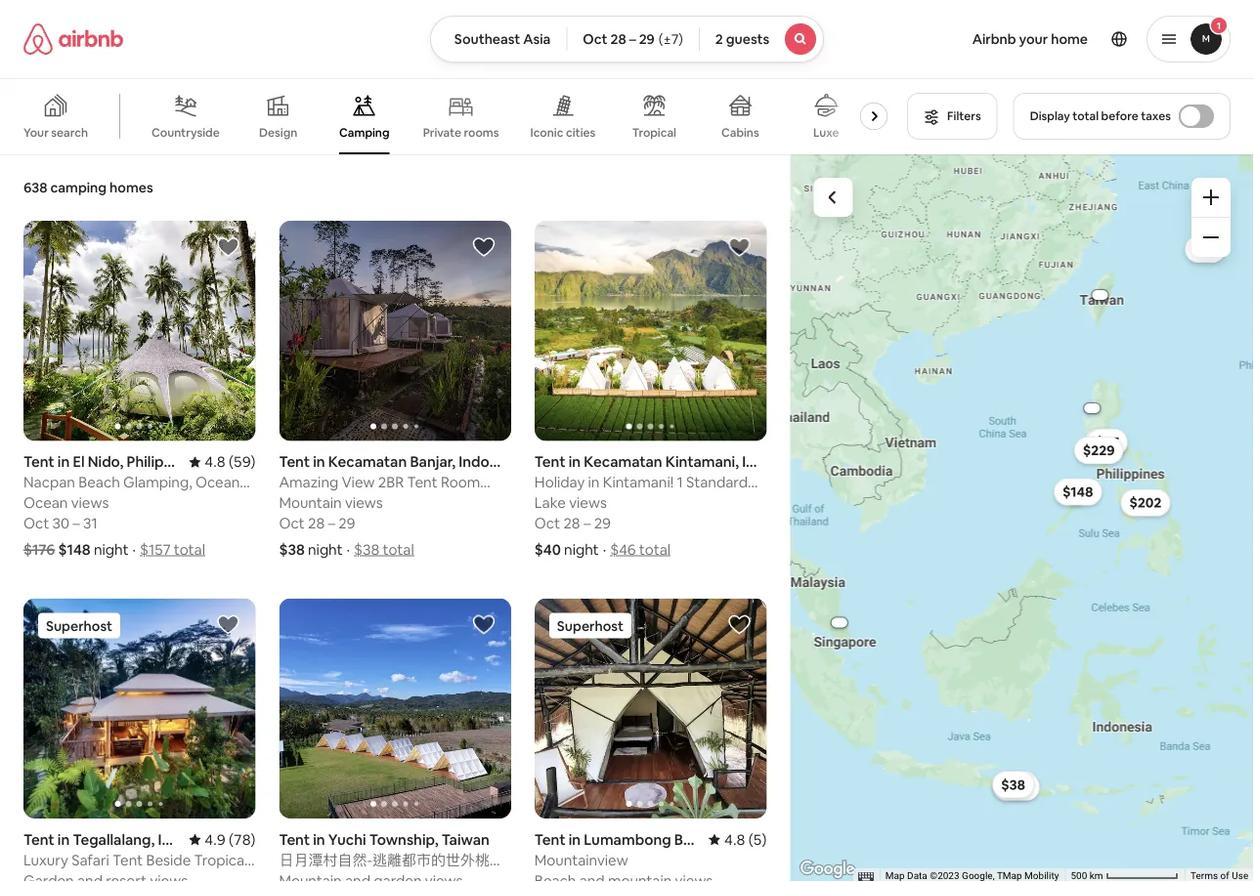 Task type: describe. For each thing, give the bounding box(es) containing it.
airbnb
[[972, 30, 1016, 48]]

mountain
[[279, 494, 342, 513]]

4.8 (59)
[[205, 453, 256, 472]]

filters button
[[907, 93, 998, 140]]

tent in yuchi township, taiwan
[[279, 830, 489, 850]]

2
[[715, 30, 723, 48]]

camping
[[339, 125, 389, 140]]

tropical
[[632, 125, 676, 140]]

$148 inside "button"
[[1062, 483, 1093, 501]]

– for lake views oct 28 – 29 $40 night · $46 total
[[583, 514, 591, 533]]

views for mountain
[[345, 494, 383, 513]]

$202
[[1129, 494, 1161, 512]]

mobility
[[1024, 870, 1059, 882]]

airbnb your home link
[[960, 19, 1100, 60]]

$97 for $97 'button' to the bottom
[[1095, 434, 1119, 451]]

southeast
[[454, 30, 520, 48]]

$38 total button
[[354, 541, 414, 560]]

lake
[[535, 494, 566, 513]]

· for mountain views oct 28 – 29 $38 night · $38 total
[[347, 541, 350, 560]]

add to wishlist: tent in kecamatan banjar, indonesia image
[[472, 236, 495, 259]]

$157 inside ocean views oct 30 – 31 $176 $148 night · $157 total
[[140, 541, 171, 560]]

1
[[1217, 19, 1221, 32]]

$157 inside button
[[1001, 779, 1031, 796]]

search
[[51, 125, 88, 140]]

2 guests
[[715, 30, 769, 48]]

(5)
[[748, 830, 767, 850]]

$35 button
[[997, 771, 1038, 799]]

4.8 out of 5 average rating,  59 reviews image
[[189, 453, 256, 472]]

oct 28 – 29 (±7)
[[583, 30, 683, 48]]

· for lake views oct 28 – 29 $40 night · $46 total
[[603, 541, 606, 560]]

$88
[[1093, 434, 1117, 452]]

$176
[[23, 541, 55, 560]]

cities
[[566, 125, 596, 140]]

29 for lake views oct 28 – 29 $40 night · $46 total
[[594, 514, 611, 533]]

keyboard shortcuts image
[[858, 872, 873, 882]]

1 horizontal spatial $97 button
[[1184, 236, 1226, 263]]

add to wishlist: tent in lumambong beach, philippines image
[[727, 613, 751, 637]]

$35
[[1006, 776, 1029, 794]]

2 guests button
[[699, 16, 824, 63]]

2 horizontal spatial 28
[[610, 30, 626, 48]]

ocean views oct 30 – 31 $176 $148 night · $157 total
[[23, 494, 205, 560]]

in
[[313, 830, 325, 850]]

1 horizontal spatial $38
[[354, 541, 380, 560]]

4.9 (78)
[[205, 830, 256, 850]]

taxes
[[1141, 108, 1171, 124]]

(59)
[[229, 453, 256, 472]]

add to wishlist: tent in kecamatan kintamani, indonesia image
[[727, 236, 751, 259]]

of
[[1220, 870, 1229, 882]]

none search field containing southeast asia
[[430, 16, 824, 63]]

$229 button
[[1074, 437, 1123, 464]]

your
[[1019, 30, 1048, 48]]

28 for mountain views oct 28 – 29 $38 night · $38 total
[[308, 514, 325, 533]]

total inside button
[[1073, 108, 1099, 124]]

mountainview
[[535, 851, 628, 870]]

home
[[1051, 30, 1088, 48]]

countryside
[[151, 125, 220, 140]]

southeast asia button
[[430, 16, 567, 63]]

$202 button
[[1120, 489, 1170, 517]]

night inside ocean views oct 30 – 31 $176 $148 night · $157 total
[[94, 541, 129, 560]]

ocean
[[23, 494, 68, 513]]

total inside lake views oct 28 – 29 $40 night · $46 total
[[639, 541, 671, 560]]

private
[[423, 125, 461, 140]]

oct for ocean views oct 30 – 31 $176 $148 night · $157 total
[[23, 514, 49, 533]]

tmap
[[997, 870, 1022, 882]]

views for lake
[[569, 494, 607, 513]]

4.9
[[205, 830, 225, 850]]

data
[[907, 870, 927, 882]]

30
[[52, 514, 69, 533]]

terms of use
[[1190, 870, 1248, 882]]

1 vertical spatial $97 button
[[1086, 429, 1128, 456]]

$46
[[610, 541, 636, 560]]

638 camping homes
[[23, 179, 153, 196]]

display total before taxes
[[1030, 108, 1171, 124]]

· inside ocean views oct 30 – 31 $176 $148 night · $157 total
[[132, 541, 136, 560]]

500 km
[[1070, 870, 1105, 882]]

29 for mountain views oct 28 – 29 $38 night · $38 total
[[338, 514, 355, 533]]

tent
[[279, 830, 310, 850]]

filters
[[947, 108, 981, 124]]

add to wishlist: tent in tegallalang, indonesia image
[[216, 613, 240, 637]]

terms
[[1190, 870, 1218, 882]]

taiwan
[[442, 830, 489, 850]]

google map
showing 28 stays. region
[[790, 154, 1254, 883]]

add to wishlist: tent in yuchi township, taiwan image
[[472, 613, 495, 637]]

$157 total button
[[140, 541, 205, 560]]

design
[[259, 125, 297, 140]]



Task type: locate. For each thing, give the bounding box(es) containing it.
3 views from the left
[[569, 494, 607, 513]]

3 · from the left
[[603, 541, 606, 560]]

$97 for the rightmost $97 'button'
[[1193, 241, 1217, 258]]

29 left (±7)
[[639, 30, 655, 48]]

29
[[639, 30, 655, 48], [338, 514, 355, 533], [594, 514, 611, 533]]

29 inside mountain views oct 28 – 29 $38 night · $38 total
[[338, 514, 355, 533]]

terms of use link
[[1190, 870, 1248, 882]]

night for lake views oct 28 – 29 $40 night · $46 total
[[564, 541, 599, 560]]

$88 button
[[1084, 429, 1126, 457]]

1 horizontal spatial 28
[[563, 514, 580, 533]]

night for mountain views oct 28 – 29 $38 night · $38 total
[[308, 541, 343, 560]]

map data ©2023 google, tmap mobility
[[885, 870, 1059, 882]]

0 horizontal spatial $38
[[279, 541, 305, 560]]

total inside mountain views oct 28 – 29 $38 night · $38 total
[[383, 541, 414, 560]]

0 horizontal spatial night
[[94, 541, 129, 560]]

group
[[0, 78, 895, 154], [23, 221, 256, 441], [279, 221, 511, 441], [535, 221, 767, 441], [23, 599, 256, 819], [279, 599, 511, 819], [535, 599, 767, 819]]

oct right asia
[[583, 30, 607, 48]]

0 vertical spatial $157
[[140, 541, 171, 560]]

iconic cities
[[530, 125, 596, 140]]

oct
[[583, 30, 607, 48], [23, 514, 49, 533], [279, 514, 305, 533], [535, 514, 560, 533]]

0 horizontal spatial $157
[[140, 541, 171, 560]]

$148 button
[[1053, 479, 1102, 506]]

– inside mountain views oct 28 – 29 $38 night · $38 total
[[328, 514, 335, 533]]

yuchi
[[328, 830, 366, 850]]

29 down mountain
[[338, 514, 355, 533]]

mountain views oct 28 – 29 $38 night · $38 total
[[279, 494, 414, 560]]

$148 inside ocean views oct 30 – 31 $176 $148 night · $157 total
[[58, 541, 91, 560]]

0 horizontal spatial $148
[[58, 541, 91, 560]]

©2023
[[930, 870, 959, 882]]

township,
[[369, 830, 438, 850]]

cabins
[[721, 125, 759, 140]]

km
[[1089, 870, 1103, 882]]

4.8 for 4.8 (59)
[[205, 453, 225, 472]]

1 horizontal spatial night
[[308, 541, 343, 560]]

$97
[[1193, 241, 1217, 258], [1095, 434, 1119, 451]]

views up $38 total button
[[345, 494, 383, 513]]

your
[[23, 125, 49, 140]]

night inside lake views oct 28 – 29 $40 night · $46 total
[[564, 541, 599, 560]]

0 horizontal spatial views
[[71, 494, 109, 513]]

luxe
[[813, 125, 839, 140]]

iconic
[[530, 125, 563, 140]]

1 vertical spatial $97
[[1095, 434, 1119, 451]]

1 horizontal spatial $97
[[1193, 241, 1217, 258]]

$148
[[1062, 483, 1093, 501], [58, 541, 91, 560]]

28 for lake views oct 28 – 29 $40 night · $46 total
[[563, 514, 580, 533]]

views inside mountain views oct 28 – 29 $38 night · $38 total
[[345, 494, 383, 513]]

total inside ocean views oct 30 – 31 $176 $148 night · $157 total
[[174, 541, 205, 560]]

zoom in image
[[1203, 190, 1219, 205]]

$148 down "$229"
[[1062, 483, 1093, 501]]

views inside lake views oct 28 – 29 $40 night · $46 total
[[569, 494, 607, 513]]

(78)
[[229, 830, 256, 850]]

$40
[[535, 541, 561, 560]]

group containing iconic cities
[[0, 78, 895, 154]]

views for ocean
[[71, 494, 109, 513]]

zoom out image
[[1203, 230, 1219, 245]]

oct for mountain views oct 28 – 29 $38 night · $38 total
[[279, 514, 305, 533]]

1 night from the left
[[94, 541, 129, 560]]

638
[[23, 179, 47, 196]]

4.8 left (5)
[[724, 830, 745, 850]]

· left $38 total button
[[347, 541, 350, 560]]

4.8 for 4.8 (5)
[[724, 830, 745, 850]]

1 · from the left
[[132, 541, 136, 560]]

1 vertical spatial $148
[[58, 541, 91, 560]]

lake views oct 28 – 29 $40 night · $46 total
[[535, 494, 671, 560]]

0 vertical spatial 4.8
[[205, 453, 225, 472]]

0 horizontal spatial $97 button
[[1086, 429, 1128, 456]]

– for ocean views oct 30 – 31 $176 $148 night · $157 total
[[73, 514, 80, 533]]

google,
[[962, 870, 994, 882]]

· inside mountain views oct 28 – 29 $38 night · $38 total
[[347, 541, 350, 560]]

31
[[83, 514, 98, 533]]

0 vertical spatial $148
[[1062, 483, 1093, 501]]

4.8
[[205, 453, 225, 472], [724, 830, 745, 850]]

asia
[[523, 30, 551, 48]]

1 vertical spatial $157
[[1001, 779, 1031, 796]]

southeast asia
[[454, 30, 551, 48]]

views
[[71, 494, 109, 513], [345, 494, 383, 513], [569, 494, 607, 513]]

– for mountain views oct 28 – 29 $38 night · $38 total
[[328, 514, 335, 533]]

guests
[[726, 30, 769, 48]]

500 km button
[[1065, 869, 1184, 883]]

your search
[[23, 125, 88, 140]]

3 night from the left
[[564, 541, 599, 560]]

· left $46
[[603, 541, 606, 560]]

$46 total button
[[610, 541, 671, 560]]

oct inside ocean views oct 30 – 31 $176 $148 night · $157 total
[[23, 514, 49, 533]]

·
[[132, 541, 136, 560], [347, 541, 350, 560], [603, 541, 606, 560]]

$38
[[279, 541, 305, 560], [354, 541, 380, 560], [1001, 776, 1025, 794]]

1 button
[[1147, 16, 1231, 63]]

views inside ocean views oct 30 – 31 $176 $148 night · $157 total
[[71, 494, 109, 513]]

1 vertical spatial 4.8
[[724, 830, 745, 850]]

rooms
[[464, 125, 499, 140]]

before
[[1101, 108, 1138, 124]]

google image
[[795, 857, 859, 883]]

1 views from the left
[[71, 494, 109, 513]]

night inside mountain views oct 28 – 29 $38 night · $38 total
[[308, 541, 343, 560]]

· left $157 total button
[[132, 541, 136, 560]]

airbnb your home
[[972, 30, 1088, 48]]

28
[[610, 30, 626, 48], [308, 514, 325, 533], [563, 514, 580, 533]]

0 horizontal spatial 28
[[308, 514, 325, 533]]

2 horizontal spatial 29
[[639, 30, 655, 48]]

2 · from the left
[[347, 541, 350, 560]]

$97 button
[[1184, 236, 1226, 263], [1086, 429, 1128, 456]]

$229
[[1083, 442, 1115, 459]]

2 horizontal spatial $38
[[1001, 776, 1025, 794]]

2 views from the left
[[345, 494, 383, 513]]

oct for lake views oct 28 – 29 $40 night · $46 total
[[535, 514, 560, 533]]

$38 button
[[992, 771, 1034, 799]]

4.8 out of 5 average rating,  5 reviews image
[[709, 830, 767, 850]]

2 horizontal spatial night
[[564, 541, 599, 560]]

add to wishlist: tent in el nido, philippines image
[[216, 236, 240, 259]]

1 horizontal spatial ·
[[347, 541, 350, 560]]

$38 inside $38 button
[[1001, 776, 1025, 794]]

· inside lake views oct 28 – 29 $40 night · $46 total
[[603, 541, 606, 560]]

0 horizontal spatial 4.8
[[205, 453, 225, 472]]

4.9 out of 5 average rating,  78 reviews image
[[189, 830, 256, 850]]

private rooms
[[423, 125, 499, 140]]

map
[[885, 870, 905, 882]]

night
[[94, 541, 129, 560], [308, 541, 343, 560], [564, 541, 599, 560]]

– inside ocean views oct 30 – 31 $176 $148 night · $157 total
[[73, 514, 80, 533]]

1 horizontal spatial $148
[[1062, 483, 1093, 501]]

views right lake
[[569, 494, 607, 513]]

28 down mountain
[[308, 514, 325, 533]]

night right $40
[[564, 541, 599, 560]]

28 inside mountain views oct 28 – 29 $38 night · $38 total
[[308, 514, 325, 533]]

(±7)
[[659, 30, 683, 48]]

camping
[[50, 179, 107, 196]]

oct down lake
[[535, 514, 560, 533]]

28 left (±7)
[[610, 30, 626, 48]]

night down mountain
[[308, 541, 343, 560]]

0 vertical spatial $97
[[1193, 241, 1217, 258]]

1 horizontal spatial 29
[[594, 514, 611, 533]]

$157 button
[[993, 774, 1040, 801]]

oct inside mountain views oct 28 – 29 $38 night · $38 total
[[279, 514, 305, 533]]

use
[[1232, 870, 1248, 882]]

– inside lake views oct 28 – 29 $40 night · $46 total
[[583, 514, 591, 533]]

$97 down 'zoom in' image
[[1193, 241, 1217, 258]]

oct down mountain
[[279, 514, 305, 533]]

0 horizontal spatial $97
[[1095, 434, 1119, 451]]

28 inside lake views oct 28 – 29 $40 night · $46 total
[[563, 514, 580, 533]]

2 horizontal spatial ·
[[603, 541, 606, 560]]

–
[[629, 30, 636, 48], [73, 514, 80, 533], [328, 514, 335, 533], [583, 514, 591, 533]]

$148 down 30
[[58, 541, 91, 560]]

2 night from the left
[[308, 541, 343, 560]]

1 horizontal spatial $157
[[1001, 779, 1031, 796]]

0 horizontal spatial ·
[[132, 541, 136, 560]]

total
[[1073, 108, 1099, 124], [174, 541, 205, 560], [383, 541, 414, 560], [639, 541, 671, 560]]

oct down ocean
[[23, 514, 49, 533]]

29 inside search field
[[639, 30, 655, 48]]

0 horizontal spatial 29
[[338, 514, 355, 533]]

2 horizontal spatial views
[[569, 494, 607, 513]]

profile element
[[848, 0, 1231, 78]]

500
[[1070, 870, 1087, 882]]

display
[[1030, 108, 1070, 124]]

4.8 left (59)
[[205, 453, 225, 472]]

$97 button up $148 "button"
[[1086, 429, 1128, 456]]

oct inside lake views oct 28 – 29 $40 night · $46 total
[[535, 514, 560, 533]]

$157
[[140, 541, 171, 560], [1001, 779, 1031, 796]]

homes
[[110, 179, 153, 196]]

4.8 (5)
[[724, 830, 767, 850]]

1 horizontal spatial 4.8
[[724, 830, 745, 850]]

views up 31 at bottom left
[[71, 494, 109, 513]]

None search field
[[430, 16, 824, 63]]

$97 up $148 "button"
[[1095, 434, 1119, 451]]

$97 button down 'zoom in' image
[[1184, 236, 1226, 263]]

28 down lake
[[563, 514, 580, 533]]

1 horizontal spatial views
[[345, 494, 383, 513]]

night down 31 at bottom left
[[94, 541, 129, 560]]

29 up $46
[[594, 514, 611, 533]]

0 vertical spatial $97 button
[[1184, 236, 1226, 263]]

display total before taxes button
[[1013, 93, 1231, 140]]

29 inside lake views oct 28 – 29 $40 night · $46 total
[[594, 514, 611, 533]]



Task type: vqa. For each thing, say whether or not it's contained in the screenshot.
the $97 to the bottom
yes



